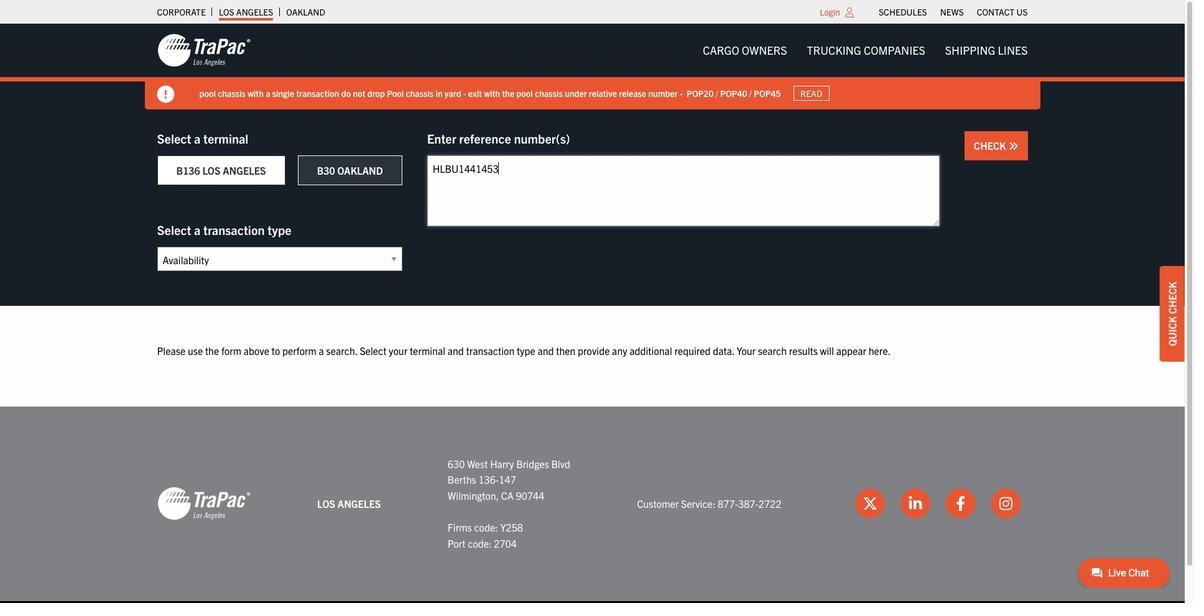 Task type: locate. For each thing, give the bounding box(es) containing it.
with
[[248, 87, 264, 99], [484, 87, 500, 99]]

b136 los angeles
[[176, 164, 266, 177]]

- right number
[[680, 87, 683, 99]]

oakland right the los angeles link
[[286, 6, 325, 17]]

reference
[[459, 131, 511, 146]]

chassis
[[218, 87, 246, 99], [406, 87, 434, 99], [535, 87, 563, 99]]

/
[[716, 87, 718, 99], [750, 87, 752, 99]]

0 horizontal spatial chassis
[[218, 87, 246, 99]]

1 vertical spatial check
[[1167, 282, 1179, 314]]

1 horizontal spatial and
[[538, 345, 554, 357]]

customer
[[637, 497, 679, 510]]

light image
[[846, 7, 854, 17]]

0 vertical spatial select
[[157, 131, 191, 146]]

trucking companies
[[807, 43, 926, 57]]

2 vertical spatial los
[[317, 497, 335, 510]]

0 horizontal spatial /
[[716, 87, 718, 99]]

code: right port
[[468, 537, 492, 550]]

0 vertical spatial check
[[974, 139, 1009, 152]]

los angeles image
[[157, 33, 250, 68], [157, 487, 250, 522]]

1 vertical spatial select
[[157, 222, 191, 238]]

type
[[268, 222, 292, 238], [517, 345, 536, 357]]

0 vertical spatial solid image
[[157, 86, 175, 103]]

0 horizontal spatial oakland
[[286, 6, 325, 17]]

schedules link
[[879, 3, 927, 21]]

menu bar up shipping
[[873, 3, 1035, 21]]

chassis left single
[[218, 87, 246, 99]]

select a terminal
[[157, 131, 248, 146]]

1 vertical spatial los angeles image
[[157, 487, 250, 522]]

please use the form above to perform a search. select your terminal and transaction type and then provide any additional required data. your search results will appear here.
[[157, 345, 891, 357]]

0 horizontal spatial pool
[[199, 87, 216, 99]]

b30 oakland
[[317, 164, 383, 177]]

quick
[[1167, 317, 1179, 346]]

0 vertical spatial transaction
[[296, 87, 339, 99]]

387-
[[739, 497, 759, 510]]

0 horizontal spatial -
[[463, 87, 466, 99]]

0 horizontal spatial terminal
[[203, 131, 248, 146]]

banner containing cargo owners
[[0, 24, 1195, 110]]

login
[[820, 6, 841, 17]]

data.
[[713, 345, 735, 357]]

2 vertical spatial transaction
[[466, 345, 515, 357]]

1 vertical spatial los angeles
[[317, 497, 381, 510]]

1 horizontal spatial transaction
[[296, 87, 339, 99]]

877-
[[718, 497, 739, 510]]

1 vertical spatial terminal
[[410, 345, 445, 357]]

1 - from the left
[[463, 87, 466, 99]]

cargo
[[703, 43, 740, 57]]

pool chassis with a single transaction  do not drop pool chassis in yard -  exit with the pool chassis under relative release number -  pop20 / pop40 / pop45
[[199, 87, 781, 99]]

login link
[[820, 6, 841, 17]]

select left your
[[360, 345, 387, 357]]

check button
[[965, 131, 1028, 161]]

pool up select a terminal
[[199, 87, 216, 99]]

select
[[157, 131, 191, 146], [157, 222, 191, 238], [360, 345, 387, 357]]

footer containing 630 west harry bridges blvd
[[0, 407, 1185, 604]]

select for select a transaction type
[[157, 222, 191, 238]]

above
[[244, 345, 269, 357]]

0 vertical spatial los angeles image
[[157, 33, 250, 68]]

1 horizontal spatial los angeles
[[317, 497, 381, 510]]

pool up number(s)
[[517, 87, 533, 99]]

1 vertical spatial angeles
[[223, 164, 266, 177]]

terminal
[[203, 131, 248, 146], [410, 345, 445, 357]]

the right use
[[205, 345, 219, 357]]

2 vertical spatial select
[[360, 345, 387, 357]]

0 vertical spatial los
[[219, 6, 234, 17]]

chassis left in
[[406, 87, 434, 99]]

pop45
[[754, 87, 781, 99]]

1 chassis from the left
[[218, 87, 246, 99]]

1 vertical spatial menu bar
[[693, 38, 1038, 63]]

relative
[[589, 87, 617, 99]]

0 horizontal spatial with
[[248, 87, 264, 99]]

and
[[448, 345, 464, 357], [538, 345, 554, 357]]

the right exit
[[502, 87, 515, 99]]

number
[[649, 87, 678, 99]]

check inside "button"
[[974, 139, 1009, 152]]

1 horizontal spatial chassis
[[406, 87, 434, 99]]

los
[[219, 6, 234, 17], [202, 164, 221, 177], [317, 497, 335, 510]]

oakland right the b30
[[337, 164, 383, 177]]

footer
[[0, 407, 1185, 604]]

0 horizontal spatial los angeles
[[219, 6, 273, 17]]

with right exit
[[484, 87, 500, 99]]

will
[[820, 345, 834, 357]]

then
[[556, 345, 576, 357]]

banner
[[0, 24, 1195, 110]]

0 horizontal spatial check
[[974, 139, 1009, 152]]

code: up 2704 on the bottom left
[[474, 521, 498, 534]]

0 vertical spatial terminal
[[203, 131, 248, 146]]

2 and from the left
[[538, 345, 554, 357]]

menu bar
[[873, 3, 1035, 21], [693, 38, 1038, 63]]

select down b136
[[157, 222, 191, 238]]

menu bar down the light image
[[693, 38, 1038, 63]]

los angeles link
[[219, 3, 273, 21]]

chassis left under
[[535, 87, 563, 99]]

a up b136
[[194, 131, 201, 146]]

90744
[[516, 490, 545, 502]]

136-
[[479, 474, 499, 486]]

- left exit
[[463, 87, 466, 99]]

angeles
[[236, 6, 273, 17], [223, 164, 266, 177], [338, 497, 381, 510]]

a down b136
[[194, 222, 201, 238]]

quick check
[[1167, 282, 1179, 346]]

1 vertical spatial solid image
[[1009, 141, 1019, 151]]

630 west harry bridges blvd berths 136-147 wilmington, ca 90744
[[448, 458, 571, 502]]

blvd
[[552, 458, 571, 470]]

yard
[[445, 87, 461, 99]]

with left single
[[248, 87, 264, 99]]

and right your
[[448, 345, 464, 357]]

3 chassis from the left
[[535, 87, 563, 99]]

1 horizontal spatial solid image
[[1009, 141, 1019, 151]]

2 horizontal spatial chassis
[[535, 87, 563, 99]]

cargo owners
[[703, 43, 787, 57]]

solid image
[[157, 86, 175, 103], [1009, 141, 1019, 151]]

lines
[[998, 43, 1028, 57]]

harry
[[490, 458, 514, 470]]

a left single
[[266, 87, 270, 99]]

0 horizontal spatial the
[[205, 345, 219, 357]]

terminal right your
[[410, 345, 445, 357]]

1 vertical spatial type
[[517, 345, 536, 357]]

pool
[[387, 87, 404, 99]]

wilmington,
[[448, 490, 499, 502]]

/ left pop40
[[716, 87, 718, 99]]

2 / from the left
[[750, 87, 752, 99]]

1 vertical spatial code:
[[468, 537, 492, 550]]

1 horizontal spatial terminal
[[410, 345, 445, 357]]

/ left pop45
[[750, 87, 752, 99]]

0 vertical spatial menu bar
[[873, 3, 1035, 21]]

firms
[[448, 521, 472, 534]]

enter reference number(s)
[[427, 131, 570, 146]]

contact us
[[977, 6, 1028, 17]]

-
[[463, 87, 466, 99], [680, 87, 683, 99]]

0 horizontal spatial and
[[448, 345, 464, 357]]

1 horizontal spatial /
[[750, 87, 752, 99]]

1 horizontal spatial pool
[[517, 87, 533, 99]]

pop40
[[720, 87, 748, 99]]

0 vertical spatial type
[[268, 222, 292, 238]]

1 vertical spatial oakland
[[337, 164, 383, 177]]

0 horizontal spatial transaction
[[203, 222, 265, 238]]

1 horizontal spatial the
[[502, 87, 515, 99]]

1 horizontal spatial -
[[680, 87, 683, 99]]

1 / from the left
[[716, 87, 718, 99]]

and left the then
[[538, 345, 554, 357]]

provide
[[578, 345, 610, 357]]

630
[[448, 458, 465, 470]]

please
[[157, 345, 186, 357]]

0 vertical spatial the
[[502, 87, 515, 99]]

147
[[499, 474, 516, 486]]

number(s)
[[514, 131, 570, 146]]

terminal up b136 los angeles
[[203, 131, 248, 146]]

a
[[266, 87, 270, 99], [194, 131, 201, 146], [194, 222, 201, 238], [319, 345, 324, 357]]

to
[[272, 345, 280, 357]]

check
[[974, 139, 1009, 152], [1167, 282, 1179, 314]]

1 horizontal spatial with
[[484, 87, 500, 99]]

code:
[[474, 521, 498, 534], [468, 537, 492, 550]]

contact us link
[[977, 3, 1028, 21]]

0 horizontal spatial type
[[268, 222, 292, 238]]

1 vertical spatial los
[[202, 164, 221, 177]]

transaction
[[296, 87, 339, 99], [203, 222, 265, 238], [466, 345, 515, 357]]

1 vertical spatial the
[[205, 345, 219, 357]]

select up b136
[[157, 131, 191, 146]]

the
[[502, 87, 515, 99], [205, 345, 219, 357]]



Task type: describe. For each thing, give the bounding box(es) containing it.
b30
[[317, 164, 335, 177]]

2 los angeles image from the top
[[157, 487, 250, 522]]

0 vertical spatial code:
[[474, 521, 498, 534]]

trucking
[[807, 43, 862, 57]]

los angeles inside "footer"
[[317, 497, 381, 510]]

menu bar containing schedules
[[873, 3, 1035, 21]]

a inside banner
[[266, 87, 270, 99]]

in
[[436, 87, 443, 99]]

not
[[353, 87, 366, 99]]

1 with from the left
[[248, 87, 264, 99]]

Enter reference number(s) text field
[[427, 156, 940, 226]]

menu bar containing cargo owners
[[693, 38, 1038, 63]]

firms code:  y258 port code:  2704
[[448, 521, 523, 550]]

1 and from the left
[[448, 345, 464, 357]]

form
[[221, 345, 241, 357]]

2 pool from the left
[[517, 87, 533, 99]]

shipping lines
[[946, 43, 1028, 57]]

berths
[[448, 474, 476, 486]]

quick check link
[[1160, 266, 1185, 362]]

ca
[[501, 490, 514, 502]]

1 horizontal spatial oakland
[[337, 164, 383, 177]]

0 vertical spatial angeles
[[236, 6, 273, 17]]

your
[[389, 345, 408, 357]]

companies
[[864, 43, 926, 57]]

2 with from the left
[[484, 87, 500, 99]]

release
[[619, 87, 647, 99]]

enter
[[427, 131, 457, 146]]

west
[[467, 458, 488, 470]]

use
[[188, 345, 203, 357]]

select a transaction type
[[157, 222, 292, 238]]

cargo owners link
[[693, 38, 797, 63]]

owners
[[742, 43, 787, 57]]

shipping lines link
[[936, 38, 1038, 63]]

any
[[612, 345, 628, 357]]

transaction inside banner
[[296, 87, 339, 99]]

required
[[675, 345, 711, 357]]

b136
[[176, 164, 200, 177]]

select for select a terminal
[[157, 131, 191, 146]]

customer service: 877-387-2722
[[637, 497, 782, 510]]

0 horizontal spatial solid image
[[157, 86, 175, 103]]

port
[[448, 537, 466, 550]]

1 horizontal spatial type
[[517, 345, 536, 357]]

bridges
[[517, 458, 549, 470]]

news
[[941, 6, 964, 17]]

corporate link
[[157, 3, 206, 21]]

shipping
[[946, 43, 996, 57]]

news link
[[941, 3, 964, 21]]

results
[[789, 345, 818, 357]]

appear
[[837, 345, 867, 357]]

service:
[[681, 497, 716, 510]]

read
[[801, 88, 823, 99]]

additional
[[630, 345, 672, 357]]

do
[[341, 87, 351, 99]]

solid image inside check "button"
[[1009, 141, 1019, 151]]

schedules
[[879, 6, 927, 17]]

read link
[[794, 86, 830, 101]]

exit
[[468, 87, 482, 99]]

pop20
[[687, 87, 714, 99]]

a left 'search.'
[[319, 345, 324, 357]]

2 vertical spatial angeles
[[338, 497, 381, 510]]

search
[[758, 345, 787, 357]]

under
[[565, 87, 587, 99]]

y258
[[500, 521, 523, 534]]

0 vertical spatial oakland
[[286, 6, 325, 17]]

2 - from the left
[[680, 87, 683, 99]]

1 los angeles image from the top
[[157, 33, 250, 68]]

2 chassis from the left
[[406, 87, 434, 99]]

single
[[272, 87, 294, 99]]

1 horizontal spatial check
[[1167, 282, 1179, 314]]

your
[[737, 345, 756, 357]]

trucking companies link
[[797, 38, 936, 63]]

1 pool from the left
[[199, 87, 216, 99]]

perform
[[282, 345, 317, 357]]

here.
[[869, 345, 891, 357]]

2722
[[759, 497, 782, 510]]

0 vertical spatial los angeles
[[219, 6, 273, 17]]

2 horizontal spatial transaction
[[466, 345, 515, 357]]

drop
[[368, 87, 385, 99]]

us
[[1017, 6, 1028, 17]]

search.
[[326, 345, 358, 357]]

oakland link
[[286, 3, 325, 21]]

1 vertical spatial transaction
[[203, 222, 265, 238]]

contact
[[977, 6, 1015, 17]]

2704
[[494, 537, 517, 550]]

corporate
[[157, 6, 206, 17]]



Task type: vqa. For each thing, say whether or not it's contained in the screenshot.
147
yes



